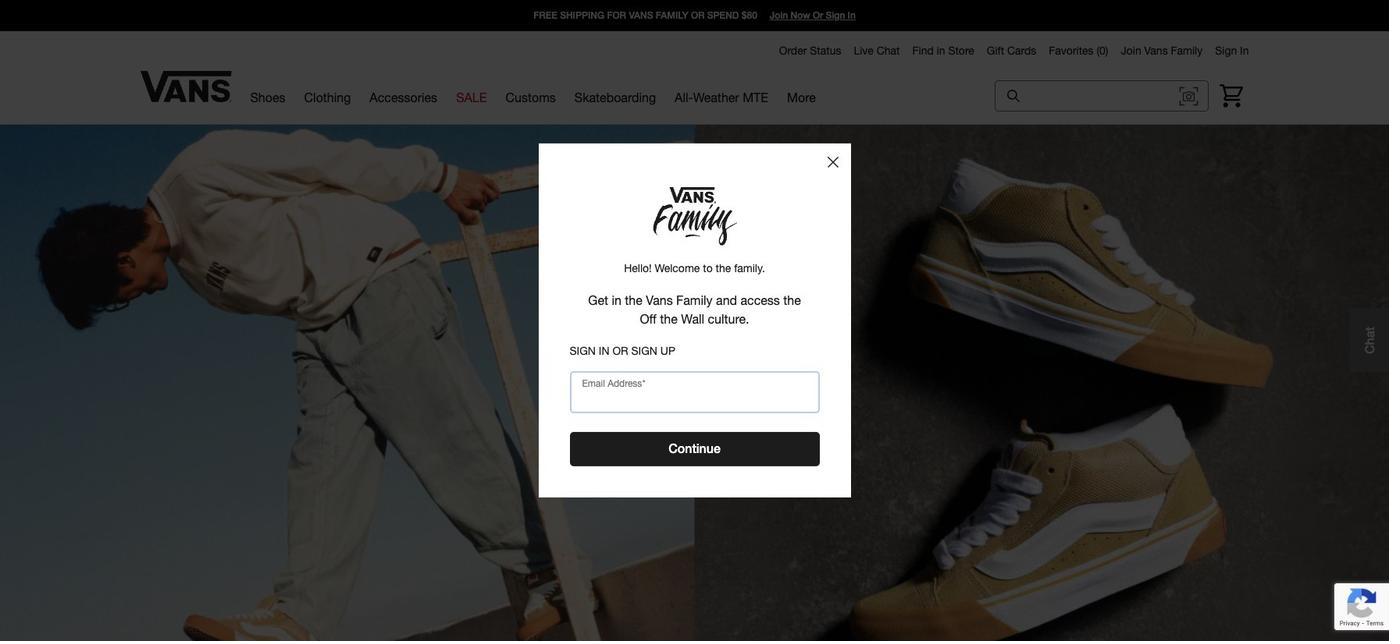 Task type: vqa. For each thing, say whether or not it's contained in the screenshot.
Home page image
no



Task type: describe. For each thing, give the bounding box(es) containing it.
search all image
[[1007, 90, 1019, 102]]

view cart image
[[1218, 84, 1243, 108]]

https://images.vans.com/is/image/vansbrand/ho23%5fknu%20mid%5fpt2%5fkhaki%5fmobilesecondary%5fh2t%5f398x498?wid=398 image
[[0, 125, 1389, 642]]



Task type: locate. For each thing, give the bounding box(es) containing it.
None text field
[[570, 372, 819, 414]]

Search search field
[[994, 80, 1208, 112]]



